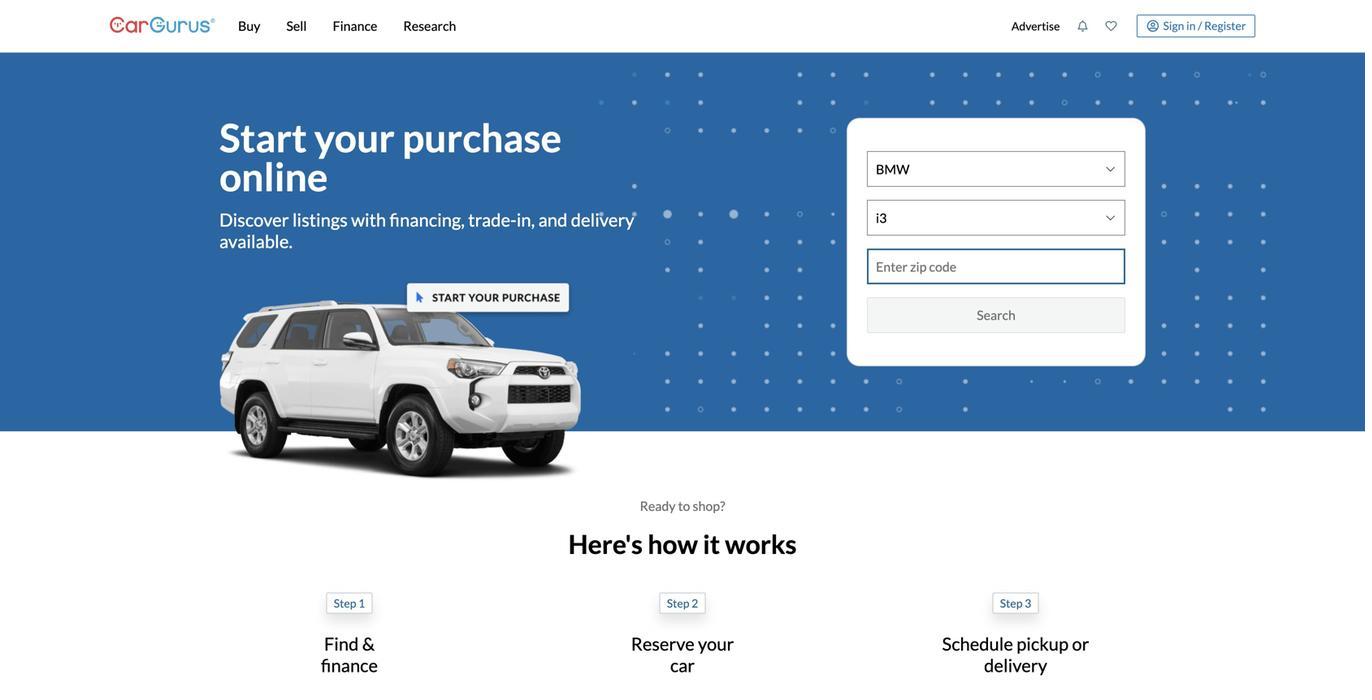 Task type: describe. For each thing, give the bounding box(es) containing it.
advertise link
[[1004, 3, 1069, 49]]

menu containing sign in / register
[[1004, 3, 1256, 49]]

car
[[671, 655, 695, 676]]

register
[[1205, 18, 1247, 32]]

find & finance
[[321, 634, 378, 676]]

step 2
[[667, 597, 699, 610]]

search button
[[867, 298, 1126, 333]]

sell
[[287, 18, 307, 34]]

start
[[220, 114, 307, 161]]

delivery inside schedule pickup or delivery
[[985, 655, 1048, 676]]

trade-
[[468, 209, 517, 230]]

discover listings with financing, trade-in, and delivery available.
[[220, 209, 635, 252]]

available.
[[220, 230, 293, 252]]

delivery inside "discover listings with financing, trade-in, and delivery available."
[[571, 209, 635, 230]]

finance
[[333, 18, 378, 34]]

advertise
[[1012, 19, 1060, 33]]

ready to shop?
[[640, 498, 726, 514]]

ready
[[640, 498, 676, 514]]

buy button
[[225, 0, 274, 52]]

saved cars image
[[1106, 20, 1117, 32]]

purchase
[[403, 114, 562, 161]]

here's how it works
[[569, 529, 797, 560]]

schedule pickup or delivery
[[943, 634, 1090, 676]]

with
[[351, 209, 386, 230]]

how
[[648, 529, 698, 560]]

in
[[1187, 18, 1196, 32]]

find
[[324, 634, 359, 655]]

sign in / register menu item
[[1126, 15, 1256, 37]]

to
[[679, 498, 691, 514]]



Task type: vqa. For each thing, say whether or not it's contained in the screenshot.
pricing
no



Task type: locate. For each thing, give the bounding box(es) containing it.
and
[[539, 209, 568, 230]]

your inside start your purchase online
[[315, 114, 395, 161]]

delivery
[[571, 209, 635, 230], [985, 655, 1048, 676]]

your for car
[[698, 634, 734, 655]]

menu
[[1004, 3, 1256, 49]]

search
[[977, 307, 1016, 323]]

0 horizontal spatial your
[[315, 114, 395, 161]]

step for find
[[334, 597, 356, 610]]

your
[[315, 114, 395, 161], [698, 634, 734, 655]]

reserve
[[631, 634, 695, 655]]

delivery right and
[[571, 209, 635, 230]]

sign in / register link
[[1137, 15, 1256, 37]]

delivery down pickup
[[985, 655, 1048, 676]]

schedule
[[943, 634, 1014, 655]]

sign
[[1164, 18, 1185, 32]]

Enter zip code field
[[868, 250, 1125, 284]]

shop?
[[693, 498, 726, 514]]

it
[[703, 529, 720, 560]]

your for purchase
[[315, 114, 395, 161]]

online
[[220, 153, 328, 200]]

in,
[[517, 209, 535, 230]]

open notifications image
[[1078, 20, 1089, 32]]

step left '1'
[[334, 597, 356, 610]]

cargurus logo homepage link image
[[110, 3, 215, 49]]

cargurus logo homepage link link
[[110, 3, 215, 49]]

/
[[1199, 18, 1203, 32]]

sell button
[[274, 0, 320, 52]]

step for schedule
[[1001, 597, 1023, 610]]

2 horizontal spatial step
[[1001, 597, 1023, 610]]

start your purchase online
[[220, 114, 562, 200]]

1 horizontal spatial your
[[698, 634, 734, 655]]

2
[[692, 597, 699, 610]]

1
[[359, 597, 365, 610]]

or
[[1073, 634, 1090, 655]]

0 horizontal spatial step
[[334, 597, 356, 610]]

sign in / register
[[1164, 18, 1247, 32]]

step
[[334, 597, 356, 610], [667, 597, 690, 610], [1001, 597, 1023, 610]]

discover
[[220, 209, 289, 230]]

listings
[[293, 209, 348, 230]]

pickup
[[1017, 634, 1069, 655]]

step left 2
[[667, 597, 690, 610]]

1 vertical spatial your
[[698, 634, 734, 655]]

financing,
[[390, 209, 465, 230]]

2 step from the left
[[667, 597, 690, 610]]

0 horizontal spatial delivery
[[571, 209, 635, 230]]

buy
[[238, 18, 261, 34]]

your inside reserve your car
[[698, 634, 734, 655]]

here's
[[569, 529, 643, 560]]

research button
[[391, 0, 469, 52]]

0 vertical spatial delivery
[[571, 209, 635, 230]]

0 vertical spatial your
[[315, 114, 395, 161]]

step 1
[[334, 597, 365, 610]]

reserve your car
[[631, 634, 734, 676]]

3 step from the left
[[1001, 597, 1023, 610]]

finance button
[[320, 0, 391, 52]]

user icon image
[[1147, 20, 1159, 32]]

finance
[[321, 655, 378, 676]]

&
[[362, 634, 375, 655]]

step for reserve
[[667, 597, 690, 610]]

1 horizontal spatial delivery
[[985, 655, 1048, 676]]

step left 3
[[1001, 597, 1023, 610]]

step 3
[[1001, 597, 1032, 610]]

works
[[725, 529, 797, 560]]

1 horizontal spatial step
[[667, 597, 690, 610]]

research
[[404, 18, 456, 34]]

1 vertical spatial delivery
[[985, 655, 1048, 676]]

1 step from the left
[[334, 597, 356, 610]]

menu bar containing buy
[[215, 0, 1004, 52]]

menu bar
[[215, 0, 1004, 52]]

3
[[1025, 597, 1032, 610]]



